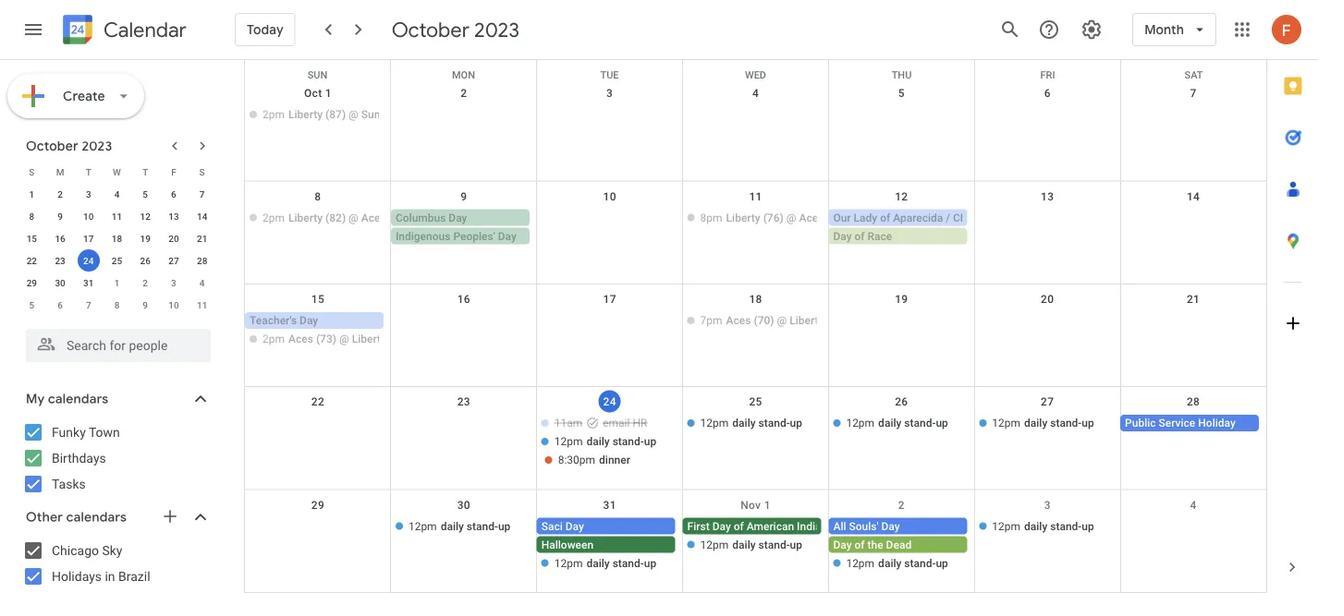 Task type: vqa. For each thing, say whether or not it's contained in the screenshot.
February 25 element
no



Task type: describe. For each thing, give the bounding box(es) containing it.
7pm aces (70) @ liberty (69)
[[701, 314, 848, 327]]

our lady of aparecida / children's day button
[[829, 209, 1023, 226]]

row containing 1
[[18, 183, 216, 205]]

cell containing saci day
[[537, 518, 683, 574]]

hr
[[633, 417, 648, 430]]

aparecida
[[894, 211, 944, 224]]

2 up november 9 element at the left of the page
[[143, 277, 148, 289]]

(76)
[[764, 211, 784, 224]]

10 for sun
[[603, 190, 617, 203]]

calendars for other calendars
[[66, 510, 127, 526]]

4 down wed
[[753, 87, 759, 100]]

all souls' day day of the dead
[[834, 520, 912, 552]]

28 inside 'element'
[[197, 255, 207, 266]]

19 element
[[134, 228, 156, 250]]

11am
[[555, 417, 583, 430]]

7 for 1
[[200, 189, 205, 200]]

2pm for 2pm liberty (87) @ sun (84)
[[263, 108, 285, 121]]

7 for oct 1
[[1191, 87, 1197, 100]]

cell containing columbus day
[[391, 209, 537, 246]]

31 for 1
[[83, 277, 94, 289]]

dinner
[[599, 454, 631, 467]]

aces down teacher's day button
[[289, 333, 313, 346]]

10 inside row
[[169, 300, 179, 311]]

today button
[[235, 7, 296, 52]]

month button
[[1133, 7, 1217, 52]]

1 vertical spatial 23
[[457, 396, 471, 409]]

2 up all souls' day button
[[899, 499, 905, 512]]

chicago sky
[[52, 543, 123, 559]]

first day of american indian heritage month button
[[683, 518, 908, 535]]

peoples'
[[454, 230, 495, 243]]

day of the dead button
[[829, 537, 968, 554]]

12 for october 2023
[[140, 211, 151, 222]]

28 element
[[191, 250, 213, 272]]

1 vertical spatial 2023
[[82, 138, 112, 154]]

1 t from the left
[[86, 166, 91, 178]]

25 inside row group
[[112, 255, 122, 266]]

(87) inside "cell"
[[389, 333, 410, 346]]

saci
[[542, 520, 563, 533]]

calendar
[[104, 17, 187, 43]]

town
[[89, 425, 120, 440]]

heritage
[[831, 520, 873, 533]]

fri
[[1041, 69, 1056, 81]]

teacher's
[[250, 314, 297, 327]]

9 for october 2023
[[58, 211, 63, 222]]

cell containing our lady of aparecida / children's day
[[829, 209, 1023, 246]]

create button
[[7, 74, 144, 118]]

0 horizontal spatial sun
[[308, 69, 328, 81]]

14 for sun
[[1187, 190, 1201, 203]]

nov 1
[[741, 499, 771, 512]]

race
[[868, 230, 893, 243]]

5 for 1
[[143, 189, 148, 200]]

8 inside november 8 element
[[114, 300, 120, 311]]

1 horizontal spatial 25
[[749, 396, 763, 409]]

wed
[[745, 69, 767, 81]]

row containing sun
[[245, 60, 1267, 81]]

day up day of the dead button
[[882, 520, 900, 533]]

0 vertical spatial october
[[392, 17, 470, 43]]

30 for 1
[[55, 277, 65, 289]]

14 element
[[191, 205, 213, 228]]

19 inside 19 element
[[140, 233, 151, 244]]

liberty left (69)
[[790, 314, 824, 327]]

holidays
[[52, 569, 102, 584]]

first day of american indian heritage month
[[688, 520, 908, 533]]

holiday
[[1199, 417, 1236, 430]]

23 element
[[49, 250, 71, 272]]

of down lady
[[855, 230, 865, 243]]

first
[[688, 520, 710, 533]]

6 for 1
[[171, 189, 176, 200]]

14 for october 2023
[[197, 211, 207, 222]]

the
[[868, 539, 884, 552]]

4 up 11 element
[[114, 189, 120, 200]]

10 element
[[77, 205, 100, 228]]

lady
[[854, 211, 878, 224]]

(82)
[[326, 211, 346, 224]]

13 for october 2023
[[169, 211, 179, 222]]

of inside the 'all souls' day day of the dead'
[[855, 539, 865, 552]]

day up (73)
[[300, 314, 318, 327]]

29 element
[[21, 272, 43, 294]]

16 element
[[49, 228, 71, 250]]

teacher's day button
[[245, 312, 384, 329]]

other calendars list
[[4, 536, 229, 594]]

21 element
[[191, 228, 213, 250]]

0 horizontal spatial (87)
[[326, 108, 346, 121]]

columbus
[[396, 211, 446, 224]]

20 element
[[163, 228, 185, 250]]

teacher's day
[[250, 314, 318, 327]]

public
[[1126, 417, 1157, 430]]

(69)
[[827, 314, 848, 327]]

november 1 element
[[106, 272, 128, 294]]

nov
[[741, 499, 761, 512]]

other
[[26, 510, 63, 526]]

6 for oct 1
[[1045, 87, 1051, 100]]

1 horizontal spatial 2023
[[474, 17, 520, 43]]

1 horizontal spatial october 2023
[[392, 17, 520, 43]]

2 vertical spatial 6
[[58, 300, 63, 311]]

sat
[[1185, 69, 1204, 81]]

2pm aces (73) @ liberty (87)
[[263, 333, 410, 346]]

create
[[63, 88, 105, 105]]

holidays in brazil
[[52, 569, 150, 584]]

tue
[[601, 69, 619, 81]]

1 horizontal spatial 28
[[1187, 396, 1201, 409]]

service
[[1159, 417, 1196, 430]]

24 inside cell
[[83, 255, 94, 266]]

8:30pm
[[558, 454, 596, 467]]

@ for (73)
[[339, 333, 349, 346]]

oct
[[304, 87, 322, 100]]

november 11 element
[[191, 294, 213, 316]]

tasks
[[52, 477, 86, 492]]

26 inside row group
[[140, 255, 151, 266]]

october 2023 grid
[[18, 161, 216, 316]]

/
[[946, 211, 951, 224]]

30 element
[[49, 272, 71, 294]]

halloween button
[[537, 537, 676, 554]]

8pm
[[701, 211, 723, 224]]

mon
[[452, 69, 475, 81]]

brazil
[[118, 569, 150, 584]]

21 inside grid
[[1187, 293, 1201, 306]]

other calendars
[[26, 510, 127, 526]]

24 cell
[[74, 250, 103, 272]]

all
[[834, 520, 847, 533]]

11 for sun
[[749, 190, 763, 203]]

1 vertical spatial 27
[[1041, 396, 1055, 409]]

27 inside october 2023 grid
[[169, 255, 179, 266]]

saci day button
[[537, 518, 676, 535]]

indian
[[797, 520, 828, 533]]

5 for oct 1
[[899, 87, 905, 100]]

public service holiday
[[1126, 417, 1236, 430]]

souls'
[[849, 520, 879, 533]]

0 horizontal spatial october
[[26, 138, 79, 154]]

add other calendars image
[[161, 508, 179, 526]]

email
[[603, 417, 630, 430]]

day right children's at the right top
[[1004, 211, 1023, 224]]

2 vertical spatial 5
[[29, 300, 34, 311]]

children's
[[954, 211, 1001, 224]]

calendars for my calendars
[[48, 391, 108, 408]]

12 element
[[134, 205, 156, 228]]

@ for (87)
[[349, 108, 359, 121]]

my calendars list
[[4, 418, 229, 499]]

november 5 element
[[21, 294, 43, 316]]

18 inside grid
[[749, 293, 763, 306]]

my
[[26, 391, 45, 408]]

8:30pm dinner
[[558, 454, 631, 467]]

1 vertical spatial 17
[[603, 293, 617, 306]]

f
[[171, 166, 176, 178]]

16 inside 16 element
[[55, 233, 65, 244]]

oct 1
[[304, 87, 332, 100]]

indigenous
[[396, 230, 451, 243]]

(84)
[[383, 108, 404, 121]]

liberty for liberty (82) @ aces (99)
[[289, 211, 323, 224]]

(73)
[[316, 333, 337, 346]]

3 inside "element"
[[171, 277, 176, 289]]

our lady of aparecida / children's day day of race
[[834, 211, 1023, 243]]

11 element
[[106, 205, 128, 228]]

24 inside grid
[[603, 396, 617, 408]]

liberty right (73)
[[352, 333, 386, 346]]

funky
[[52, 425, 86, 440]]

november 9 element
[[134, 294, 156, 316]]

17 inside row group
[[83, 233, 94, 244]]



Task type: locate. For each thing, give the bounding box(es) containing it.
13 inside row group
[[169, 211, 179, 222]]

november 2 element
[[134, 272, 156, 294]]

19 down 12 element
[[140, 233, 151, 244]]

8pm liberty (76) @ aces (104)
[[701, 211, 854, 224]]

0 horizontal spatial 31
[[83, 277, 94, 289]]

4 down 28 'element' on the left
[[200, 277, 205, 289]]

chicago
[[52, 543, 99, 559]]

11 down november 4 element
[[197, 300, 207, 311]]

november 6 element
[[49, 294, 71, 316]]

9 up 16 element
[[58, 211, 63, 222]]

7
[[1191, 87, 1197, 100], [200, 189, 205, 200], [86, 300, 91, 311]]

1 horizontal spatial 20
[[1041, 293, 1055, 306]]

0 horizontal spatial 23
[[55, 255, 65, 266]]

@ for (82)
[[349, 211, 359, 224]]

24 up 31 element
[[83, 255, 94, 266]]

row containing 24
[[245, 388, 1267, 491]]

0 vertical spatial (87)
[[326, 108, 346, 121]]

13 for sun
[[1041, 190, 1055, 203]]

22 inside grid
[[311, 396, 325, 409]]

2 s from the left
[[199, 166, 205, 178]]

12 for sun
[[895, 190, 909, 203]]

1 s from the left
[[29, 166, 35, 178]]

november 4 element
[[191, 272, 213, 294]]

31 inside row group
[[83, 277, 94, 289]]

2 horizontal spatial 7
[[1191, 87, 1197, 100]]

7 down 31 element
[[86, 300, 91, 311]]

2 t from the left
[[143, 166, 148, 178]]

cell containing first day of american indian heritage month
[[683, 518, 908, 574]]

november 10 element
[[163, 294, 185, 316]]

row containing 22
[[18, 250, 216, 272]]

2023 up mon
[[474, 17, 520, 43]]

public service holiday button
[[1121, 415, 1260, 432]]

1 right oct
[[325, 87, 332, 100]]

1 vertical spatial 20
[[1041, 293, 1055, 306]]

0 horizontal spatial 22
[[27, 255, 37, 266]]

0 vertical spatial 16
[[55, 233, 65, 244]]

0 vertical spatial 22
[[27, 255, 37, 266]]

15 up 22 element
[[27, 233, 37, 244]]

1 vertical spatial 6
[[171, 189, 176, 200]]

1 horizontal spatial october
[[392, 17, 470, 43]]

w
[[113, 166, 121, 178]]

1 vertical spatial 28
[[1187, 396, 1201, 409]]

0 vertical spatial 7
[[1191, 87, 1197, 100]]

15 up teacher's day button
[[311, 293, 325, 306]]

6 up 13 element
[[171, 189, 176, 200]]

8
[[315, 190, 321, 203], [29, 211, 34, 222], [114, 300, 120, 311]]

6 down fri
[[1045, 87, 1051, 100]]

0 vertical spatial 15
[[27, 233, 37, 244]]

of left the
[[855, 539, 865, 552]]

my calendars
[[26, 391, 108, 408]]

1 horizontal spatial 18
[[749, 293, 763, 306]]

indigenous peoples' day button
[[391, 228, 530, 245]]

Search for people text field
[[37, 329, 200, 363]]

24, today element
[[77, 250, 100, 272]]

6 down "30" element
[[58, 300, 63, 311]]

23 inside grid
[[55, 255, 65, 266]]

0 vertical spatial month
[[1145, 21, 1185, 38]]

liberty left (82)
[[289, 211, 323, 224]]

31 up "november 7" element
[[83, 277, 94, 289]]

0 vertical spatial 25
[[112, 255, 122, 266]]

row group containing 1
[[18, 183, 216, 316]]

dead
[[887, 539, 912, 552]]

liberty down oct
[[289, 108, 323, 121]]

0 vertical spatial 27
[[169, 255, 179, 266]]

8 for sun
[[315, 190, 321, 203]]

my calendars button
[[4, 385, 229, 414]]

0 horizontal spatial 20
[[169, 233, 179, 244]]

5 down thu
[[899, 87, 905, 100]]

11 inside grid
[[749, 190, 763, 203]]

0 vertical spatial calendars
[[48, 391, 108, 408]]

8 up 15 element
[[29, 211, 34, 222]]

@ for (76)
[[787, 211, 797, 224]]

0 vertical spatial 31
[[83, 277, 94, 289]]

16 down indigenous peoples' day button
[[457, 293, 471, 306]]

0 horizontal spatial 15
[[27, 233, 37, 244]]

0 horizontal spatial 30
[[55, 277, 65, 289]]

5
[[899, 87, 905, 100], [143, 189, 148, 200], [29, 300, 34, 311]]

28 up november 4 element
[[197, 255, 207, 266]]

1 horizontal spatial (87)
[[389, 333, 410, 346]]

s
[[29, 166, 35, 178], [199, 166, 205, 178]]

22 down (73)
[[311, 396, 325, 409]]

2pm liberty (87) @ sun (84)
[[263, 108, 404, 121]]

(99)
[[389, 211, 410, 224]]

11
[[749, 190, 763, 203], [112, 211, 122, 222], [197, 300, 207, 311]]

row
[[245, 60, 1267, 81], [245, 79, 1267, 182], [18, 161, 216, 183], [245, 182, 1267, 285], [18, 183, 216, 205], [18, 205, 216, 228], [18, 228, 216, 250], [18, 250, 216, 272], [18, 272, 216, 294], [245, 285, 1267, 388], [18, 294, 216, 316], [245, 388, 1267, 491], [245, 491, 1267, 594]]

@ for (70)
[[777, 314, 787, 327]]

27 element
[[163, 250, 185, 272]]

29 inside october 2023 grid
[[27, 277, 37, 289]]

9 for sun
[[461, 190, 467, 203]]

0 horizontal spatial 29
[[27, 277, 37, 289]]

main drawer image
[[22, 18, 44, 41]]

19 down day of race "button"
[[895, 293, 909, 306]]

t left f
[[143, 166, 148, 178]]

aces left the (104)
[[799, 211, 824, 224]]

25
[[112, 255, 122, 266], [749, 396, 763, 409]]

columbus day button
[[391, 209, 530, 226]]

10 for october 2023
[[83, 211, 94, 222]]

0 horizontal spatial 9
[[58, 211, 63, 222]]

grid
[[244, 60, 1267, 594]]

@ right (73)
[[339, 333, 349, 346]]

1 up 15 element
[[29, 189, 34, 200]]

grid containing oct 1
[[244, 60, 1267, 594]]

2pm liberty (82) @ aces (99)
[[263, 211, 410, 224]]

@ inside row
[[349, 108, 359, 121]]

calendars up chicago sky
[[66, 510, 127, 526]]

0 vertical spatial 11
[[749, 190, 763, 203]]

m
[[56, 166, 64, 178]]

row containing 5
[[18, 294, 216, 316]]

0 vertical spatial 30
[[55, 277, 65, 289]]

18 inside row group
[[112, 233, 122, 244]]

15 inside row group
[[27, 233, 37, 244]]

0 vertical spatial 13
[[1041, 190, 1055, 203]]

@ right (76)
[[787, 211, 797, 224]]

0 horizontal spatial 12
[[140, 211, 151, 222]]

18 element
[[106, 228, 128, 250]]

day
[[449, 211, 467, 224], [1004, 211, 1023, 224], [498, 230, 517, 243], [834, 230, 852, 243], [300, 314, 318, 327], [566, 520, 584, 533], [713, 520, 731, 533], [882, 520, 900, 533], [834, 539, 852, 552]]

31 up saci day "button"
[[603, 499, 617, 512]]

0 vertical spatial 14
[[1187, 190, 1201, 203]]

0 vertical spatial october 2023
[[392, 17, 520, 43]]

12 up 19 element
[[140, 211, 151, 222]]

2 vertical spatial 7
[[86, 300, 91, 311]]

2 vertical spatial 9
[[143, 300, 148, 311]]

30 for nov 1
[[457, 499, 471, 512]]

november 7 element
[[77, 294, 100, 316]]

row group
[[18, 183, 216, 316]]

4 down public service holiday "button"
[[1191, 499, 1197, 512]]

0 horizontal spatial month
[[876, 520, 908, 533]]

aces left (70)
[[727, 314, 751, 327]]

cell
[[537, 106, 683, 125], [829, 106, 975, 125], [1121, 106, 1267, 125], [391, 209, 537, 246], [537, 209, 683, 246], [829, 209, 1023, 246], [1121, 209, 1267, 246], [245, 312, 410, 349], [537, 312, 683, 349], [829, 312, 975, 349], [1121, 312, 1267, 349], [537, 415, 683, 471], [537, 518, 683, 574], [683, 518, 908, 574], [829, 518, 975, 574], [1121, 518, 1267, 574]]

day up halloween
[[566, 520, 584, 533]]

cell containing 11am
[[537, 415, 683, 471]]

@ left (84)
[[349, 108, 359, 121]]

1 vertical spatial month
[[876, 520, 908, 533]]

11 up 18 element
[[112, 211, 122, 222]]

12pm daily stand-up
[[701, 417, 803, 430], [847, 417, 949, 430], [993, 417, 1095, 430], [555, 436, 657, 449], [409, 520, 511, 533], [993, 520, 1095, 533], [701, 539, 803, 552], [555, 557, 657, 570], [847, 557, 949, 570]]

24 up email
[[603, 396, 617, 408]]

2 vertical spatial 11
[[197, 300, 207, 311]]

1 horizontal spatial month
[[1145, 21, 1185, 38]]

1 vertical spatial sun
[[361, 108, 381, 121]]

13 element
[[163, 205, 185, 228]]

2pm for 2pm liberty (82) @ aces (99)
[[263, 211, 285, 224]]

0 horizontal spatial 24
[[83, 255, 94, 266]]

17 element
[[77, 228, 100, 250]]

day right peoples'
[[498, 230, 517, 243]]

31 element
[[77, 272, 100, 294]]

12 inside row group
[[140, 211, 151, 222]]

1 2pm from the top
[[263, 108, 285, 121]]

of down the "nov"
[[734, 520, 744, 533]]

october up mon
[[392, 17, 470, 43]]

2 horizontal spatial 11
[[749, 190, 763, 203]]

1 right the "nov"
[[764, 499, 771, 512]]

11 for october 2023
[[112, 211, 122, 222]]

all souls' day button
[[829, 518, 968, 535]]

0 horizontal spatial 10
[[83, 211, 94, 222]]

1 vertical spatial 30
[[457, 499, 471, 512]]

day of race button
[[829, 228, 968, 245]]

2 horizontal spatial 6
[[1045, 87, 1051, 100]]

0 vertical spatial sun
[[308, 69, 328, 81]]

31
[[83, 277, 94, 289], [603, 499, 617, 512]]

sun up oct 1 in the top left of the page
[[308, 69, 328, 81]]

29 for 1
[[27, 277, 37, 289]]

1 vertical spatial 2pm
[[263, 211, 285, 224]]

11 up the 8pm liberty (76) @ aces (104)
[[749, 190, 763, 203]]

in
[[105, 569, 115, 584]]

month inside button
[[876, 520, 908, 533]]

1 vertical spatial 21
[[1187, 293, 1201, 306]]

0 vertical spatial 6
[[1045, 87, 1051, 100]]

0 horizontal spatial 28
[[197, 255, 207, 266]]

aces left "(99)" at the top left
[[361, 211, 386, 224]]

12 up aparecida
[[895, 190, 909, 203]]

8 down november 1 element
[[114, 300, 120, 311]]

10
[[603, 190, 617, 203], [83, 211, 94, 222], [169, 300, 179, 311]]

28 up public service holiday "button"
[[1187, 396, 1201, 409]]

0 vertical spatial 28
[[197, 255, 207, 266]]

2 horizontal spatial 5
[[899, 87, 905, 100]]

2 down m
[[58, 189, 63, 200]]

liberty left (76)
[[727, 211, 761, 224]]

5 down 29 element
[[29, 300, 34, 311]]

liberty
[[289, 108, 323, 121], [289, 211, 323, 224], [727, 211, 761, 224], [790, 314, 824, 327], [352, 333, 386, 346]]

22 inside row group
[[27, 255, 37, 266]]

settings menu image
[[1081, 18, 1104, 41]]

8 up 2pm liberty (82) @ aces (99)
[[315, 190, 321, 203]]

18 up (70)
[[749, 293, 763, 306]]

october up m
[[26, 138, 79, 154]]

2023 down create
[[82, 138, 112, 154]]

0 horizontal spatial 2023
[[82, 138, 112, 154]]

1 vertical spatial (87)
[[389, 333, 410, 346]]

1 vertical spatial 31
[[603, 499, 617, 512]]

october 2023 up m
[[26, 138, 112, 154]]

calendar element
[[59, 11, 187, 52]]

0 horizontal spatial 13
[[169, 211, 179, 222]]

row containing oct 1
[[245, 79, 1267, 182]]

2 2pm from the top
[[263, 211, 285, 224]]

0 horizontal spatial 27
[[169, 255, 179, 266]]

22 element
[[21, 250, 43, 272]]

6 inside grid
[[1045, 87, 1051, 100]]

our
[[834, 211, 851, 224]]

1 horizontal spatial 15
[[311, 293, 325, 306]]

of
[[881, 211, 891, 224], [855, 230, 865, 243], [734, 520, 744, 533], [855, 539, 865, 552]]

1 vertical spatial 29
[[311, 499, 325, 512]]

29
[[27, 277, 37, 289], [311, 499, 325, 512]]

6
[[1045, 87, 1051, 100], [171, 189, 176, 200], [58, 300, 63, 311]]

1 horizontal spatial sun
[[361, 108, 381, 121]]

25 element
[[106, 250, 128, 272]]

month inside dropdown button
[[1145, 21, 1185, 38]]

day down our at the top of page
[[834, 230, 852, 243]]

0 horizontal spatial october 2023
[[26, 138, 112, 154]]

25 up november 1 element
[[112, 255, 122, 266]]

stand-
[[759, 417, 790, 430], [905, 417, 936, 430], [1051, 417, 1082, 430], [613, 436, 644, 449], [467, 520, 498, 533], [1051, 520, 1082, 533], [759, 539, 790, 552], [613, 557, 644, 570], [905, 557, 936, 570]]

funky town
[[52, 425, 120, 440]]

1 up november 8 element
[[114, 277, 120, 289]]

15 element
[[21, 228, 43, 250]]

16 up 23 element at top left
[[55, 233, 65, 244]]

5 up 12 element
[[143, 189, 148, 200]]

2pm down today button
[[263, 108, 285, 121]]

20 inside row group
[[169, 233, 179, 244]]

11 inside 11 element
[[112, 211, 122, 222]]

(87) down oct 1 in the top left of the page
[[326, 108, 346, 121]]

21 inside row group
[[197, 233, 207, 244]]

thu
[[892, 69, 912, 81]]

2 vertical spatial 10
[[169, 300, 179, 311]]

liberty for liberty (87) @ sun (84)
[[289, 108, 323, 121]]

of up 'race'
[[881, 211, 891, 224]]

0 horizontal spatial t
[[86, 166, 91, 178]]

1 vertical spatial 22
[[311, 396, 325, 409]]

1 vertical spatial 15
[[311, 293, 325, 306]]

day right first
[[713, 520, 731, 533]]

sun left (84)
[[361, 108, 381, 121]]

1 vertical spatial 26
[[895, 396, 909, 409]]

1 horizontal spatial 13
[[1041, 190, 1055, 203]]

1 horizontal spatial 24
[[603, 396, 617, 408]]

24
[[83, 255, 94, 266], [603, 396, 617, 408]]

7 down the sat
[[1191, 87, 1197, 100]]

november 8 element
[[106, 294, 128, 316]]

day inside saci day halloween
[[566, 520, 584, 533]]

3 2pm from the top
[[263, 333, 285, 346]]

@ inside "cell"
[[339, 333, 349, 346]]

30
[[55, 277, 65, 289], [457, 499, 471, 512]]

month right settings menu image
[[1145, 21, 1185, 38]]

8 for october 2023
[[29, 211, 34, 222]]

9
[[461, 190, 467, 203], [58, 211, 63, 222], [143, 300, 148, 311]]

october 2023
[[392, 17, 520, 43], [26, 138, 112, 154]]

2pm left (82)
[[263, 211, 285, 224]]

11 inside "november 11" element
[[197, 300, 207, 311]]

26 element
[[134, 250, 156, 272]]

9 up columbus day 'button'
[[461, 190, 467, 203]]

0 vertical spatial 29
[[27, 277, 37, 289]]

(87) right (73)
[[389, 333, 410, 346]]

10 inside grid
[[603, 190, 617, 203]]

1 horizontal spatial 14
[[1187, 190, 1201, 203]]

up
[[790, 417, 803, 430], [936, 417, 949, 430], [1082, 417, 1095, 430], [644, 436, 657, 449], [498, 520, 511, 533], [1082, 520, 1095, 533], [790, 539, 803, 552], [644, 557, 657, 570], [936, 557, 949, 570]]

october 2023 up mon
[[392, 17, 520, 43]]

tab list
[[1268, 60, 1319, 542]]

1 horizontal spatial 19
[[895, 293, 909, 306]]

1 vertical spatial october
[[26, 138, 79, 154]]

20 inside grid
[[1041, 293, 1055, 306]]

9 down the november 2 element
[[143, 300, 148, 311]]

18 down 11 element
[[112, 233, 122, 244]]

liberty for liberty (76) @ aces (104)
[[727, 211, 761, 224]]

of inside button
[[734, 520, 744, 533]]

0 vertical spatial 19
[[140, 233, 151, 244]]

calendar heading
[[100, 17, 187, 43]]

2pm for 2pm aces (73) @ liberty (87)
[[263, 333, 285, 346]]

s right f
[[199, 166, 205, 178]]

25 down (70)
[[749, 396, 763, 409]]

sky
[[102, 543, 123, 559]]

1
[[325, 87, 332, 100], [29, 189, 34, 200], [114, 277, 120, 289], [764, 499, 771, 512]]

row containing s
[[18, 161, 216, 183]]

30 inside october 2023 grid
[[55, 277, 65, 289]]

2 down mon
[[461, 87, 467, 100]]

0 horizontal spatial 7
[[86, 300, 91, 311]]

month up day of the dead button
[[876, 520, 908, 533]]

calendars up funky town in the bottom of the page
[[48, 391, 108, 408]]

14 inside row group
[[197, 211, 207, 222]]

cell containing all souls' day
[[829, 518, 975, 574]]

21
[[197, 233, 207, 244], [1187, 293, 1201, 306]]

0 vertical spatial 9
[[461, 190, 467, 203]]

november 3 element
[[163, 272, 185, 294]]

2pm down teacher's
[[263, 333, 285, 346]]

birthdays
[[52, 451, 106, 466]]

29 for nov 1
[[311, 499, 325, 512]]

0 horizontal spatial 5
[[29, 300, 34, 311]]

other calendars button
[[4, 503, 229, 533]]

@ right (82)
[[349, 211, 359, 224]]

1 horizontal spatial t
[[143, 166, 148, 178]]

1 vertical spatial 13
[[169, 211, 179, 222]]

1 horizontal spatial 11
[[197, 300, 207, 311]]

1 horizontal spatial 30
[[457, 499, 471, 512]]

@ right (70)
[[777, 314, 787, 327]]

22 up 29 element
[[27, 255, 37, 266]]

28
[[197, 255, 207, 266], [1187, 396, 1201, 409]]

1 horizontal spatial 12
[[895, 190, 909, 203]]

halloween
[[542, 539, 594, 552]]

1 horizontal spatial 21
[[1187, 293, 1201, 306]]

7pm
[[701, 314, 723, 327]]

0 vertical spatial 8
[[315, 190, 321, 203]]

t left w
[[86, 166, 91, 178]]

1 horizontal spatial 23
[[457, 396, 471, 409]]

american
[[747, 520, 795, 533]]

daily
[[733, 417, 756, 430], [879, 417, 902, 430], [1025, 417, 1048, 430], [587, 436, 610, 449], [441, 520, 464, 533], [1025, 520, 1048, 533], [733, 539, 756, 552], [587, 557, 610, 570], [879, 557, 902, 570]]

(70)
[[754, 314, 775, 327]]

1 horizontal spatial 27
[[1041, 396, 1055, 409]]

s left m
[[29, 166, 35, 178]]

None search field
[[0, 322, 229, 363]]

email hr
[[603, 417, 648, 430]]

0 horizontal spatial 8
[[29, 211, 34, 222]]

18
[[112, 233, 122, 244], [749, 293, 763, 306]]

cell containing teacher's day
[[245, 312, 410, 349]]

saci day halloween
[[542, 520, 594, 552]]

today
[[247, 21, 284, 38]]

(104)
[[827, 211, 854, 224]]

0 horizontal spatial 14
[[197, 211, 207, 222]]

7 up the 14 element
[[200, 189, 205, 200]]

31 for nov 1
[[603, 499, 617, 512]]

day down all
[[834, 539, 852, 552]]

2 horizontal spatial 10
[[603, 190, 617, 203]]

2023
[[474, 17, 520, 43], [82, 138, 112, 154]]

0 vertical spatial 18
[[112, 233, 122, 244]]

1 horizontal spatial 16
[[457, 293, 471, 306]]

0 vertical spatial 26
[[140, 255, 151, 266]]

1 horizontal spatial 6
[[171, 189, 176, 200]]

columbus day indigenous peoples' day
[[396, 211, 517, 243]]

27
[[169, 255, 179, 266], [1041, 396, 1055, 409]]

1 vertical spatial october 2023
[[26, 138, 112, 154]]

day up indigenous peoples' day button
[[449, 211, 467, 224]]



